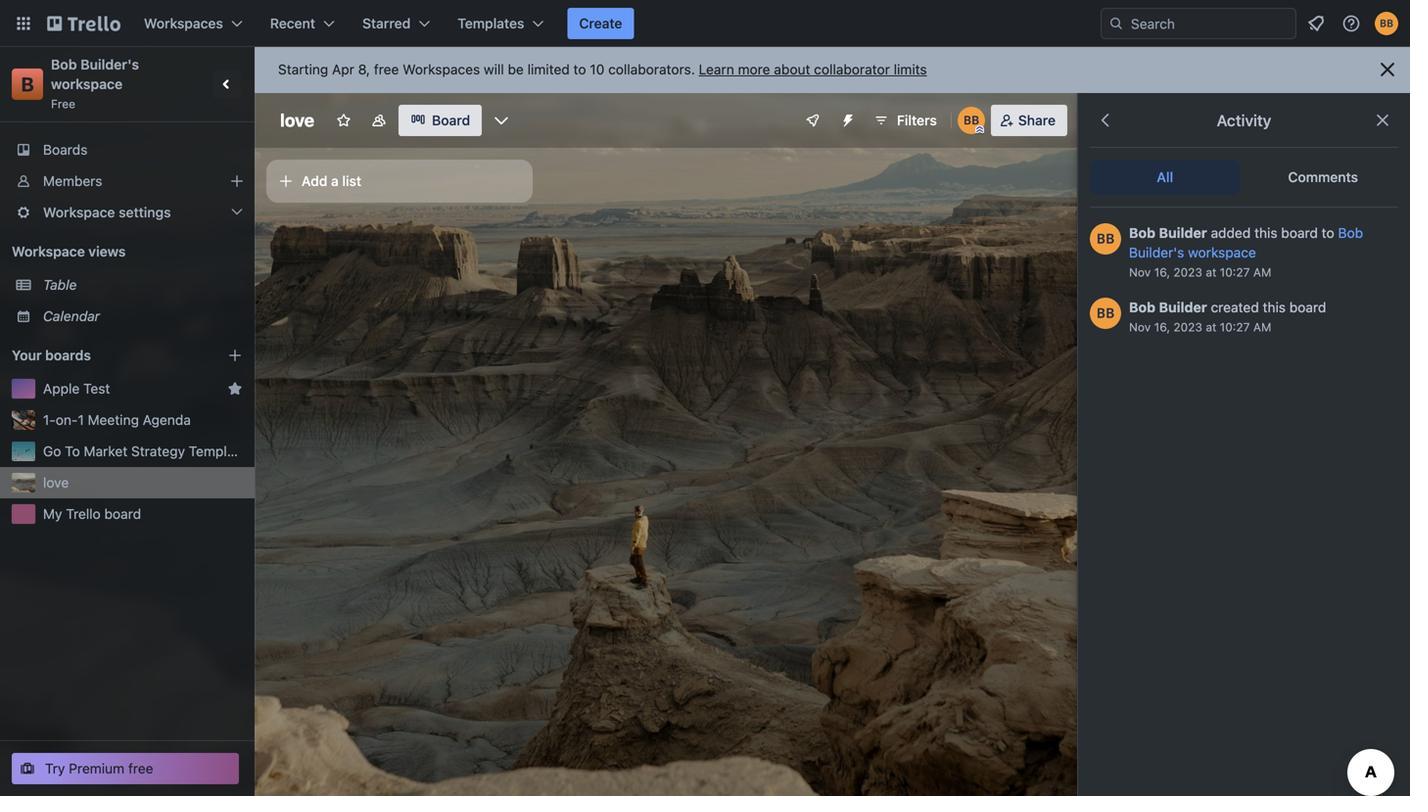 Task type: vqa. For each thing, say whether or not it's contained in the screenshot.
Bob Builder created this board Nov 16, 2023 at 10:27 AM
yes



Task type: describe. For each thing, give the bounding box(es) containing it.
list
[[342, 173, 361, 189]]

1 horizontal spatial free
[[374, 61, 399, 77]]

meeting
[[88, 412, 139, 428]]

0 notifications image
[[1305, 12, 1328, 35]]

try premium free button
[[12, 753, 239, 784]]

nov 16, 2023 at 10:27 am
[[1129, 265, 1272, 279]]

customize views image
[[492, 111, 511, 130]]

back to home image
[[47, 8, 120, 39]]

builder for added
[[1159, 225, 1207, 241]]

workspace for workspace views
[[12, 243, 85, 260]]

bob builder's workspace free
[[51, 56, 143, 111]]

on-
[[56, 412, 78, 428]]

this member is an admin of this board. image
[[975, 125, 984, 134]]

10:27 inside bob builder created this board nov 16, 2023 at 10:27 am
[[1220, 320, 1250, 334]]

all link
[[1090, 160, 1240, 195]]

1 16, from the top
[[1154, 265, 1170, 279]]

b
[[21, 72, 34, 95]]

workspaces button
[[132, 8, 255, 39]]

workspace for bob builder's workspace free
[[51, 76, 123, 92]]

board for bob builder added this board to
[[1281, 225, 1318, 241]]

bob builder (bobbuilder40) image for added this board to
[[1090, 223, 1121, 255]]

your
[[12, 347, 42, 363]]

1-on-1 meeting agenda link
[[43, 410, 243, 430]]

boards link
[[0, 134, 255, 166]]

comments
[[1288, 169, 1358, 185]]

this for created
[[1263, 299, 1286, 315]]

1-
[[43, 412, 56, 428]]

add
[[302, 173, 327, 189]]

activity
[[1217, 111, 1272, 130]]

at inside bob builder created this board nov 16, 2023 at 10:27 am
[[1206, 320, 1217, 334]]

search image
[[1109, 16, 1124, 31]]

settings
[[119, 204, 171, 220]]

starred icon image
[[227, 381, 243, 397]]

strategy
[[131, 443, 185, 459]]

add a list
[[302, 173, 361, 189]]

workspace navigation collapse icon image
[[214, 71, 241, 98]]

created
[[1211, 299, 1259, 315]]

share
[[1018, 112, 1056, 128]]

create button
[[567, 8, 634, 39]]

starred button
[[351, 8, 442, 39]]

this for added
[[1255, 225, 1278, 241]]

board for bob builder created this board nov 16, 2023 at 10:27 am
[[1290, 299, 1326, 315]]

create
[[579, 15, 622, 31]]

1 at from the top
[[1206, 265, 1217, 279]]

bob for bob builder added this board to
[[1129, 225, 1156, 241]]

learn more about collaborator limits link
[[699, 61, 927, 77]]

starting
[[278, 61, 328, 77]]

1 vertical spatial workspaces
[[403, 61, 480, 77]]

more
[[738, 61, 770, 77]]

apple test
[[43, 380, 110, 397]]

board link
[[399, 105, 482, 136]]

open information menu image
[[1342, 14, 1361, 33]]

1
[[78, 412, 84, 428]]

your boards with 5 items element
[[12, 344, 198, 367]]

star or unstar board image
[[336, 113, 352, 128]]

b link
[[12, 69, 43, 100]]

0 vertical spatial to
[[574, 61, 586, 77]]

10
[[590, 61, 605, 77]]

free
[[51, 97, 75, 111]]

added
[[1211, 225, 1251, 241]]

workspace for workspace settings
[[43, 204, 115, 220]]

limits
[[894, 61, 927, 77]]

1 vertical spatial to
[[1322, 225, 1335, 241]]

Search field
[[1124, 9, 1296, 38]]

filters
[[897, 112, 937, 128]]

members
[[43, 173, 102, 189]]

starred
[[362, 15, 411, 31]]

add board image
[[227, 348, 243, 363]]

1 vertical spatial bob builder (bobbuilder40) image
[[958, 107, 985, 134]]

workspace settings button
[[0, 197, 255, 228]]

bob builder created this board nov 16, 2023 at 10:27 am
[[1129, 299, 1326, 334]]

filters button
[[868, 105, 943, 136]]

a
[[331, 173, 339, 189]]

template
[[189, 443, 247, 459]]

bob for bob builder's workspace
[[1338, 225, 1363, 241]]

workspace visible image
[[371, 113, 387, 128]]

1 2023 from the top
[[1174, 265, 1203, 279]]

to
[[65, 443, 80, 459]]

calendar link
[[43, 307, 243, 326]]

workspace settings
[[43, 204, 171, 220]]

test
[[83, 380, 110, 397]]

all
[[1157, 169, 1173, 185]]

builder's for bob builder's workspace
[[1129, 244, 1184, 261]]

share button
[[991, 105, 1068, 136]]

2023 inside bob builder created this board nov 16, 2023 at 10:27 am
[[1174, 320, 1203, 334]]

apple
[[43, 380, 80, 397]]



Task type: locate. For each thing, give the bounding box(es) containing it.
table
[[43, 277, 77, 293]]

at
[[1206, 265, 1217, 279], [1206, 320, 1217, 334]]

will
[[484, 61, 504, 77]]

this right created
[[1263, 299, 1286, 315]]

agenda
[[143, 412, 191, 428]]

free right 8,
[[374, 61, 399, 77]]

nov inside bob builder created this board nov 16, 2023 at 10:27 am
[[1129, 320, 1151, 334]]

16, down nov 16, 2023 at 10:27 am
[[1154, 320, 1170, 334]]

0 vertical spatial 10:27
[[1220, 265, 1250, 279]]

16, inside bob builder created this board nov 16, 2023 at 10:27 am
[[1154, 320, 1170, 334]]

bob builder added this board to
[[1129, 225, 1338, 241]]

workspaces up board link
[[403, 61, 480, 77]]

2 vertical spatial board
[[104, 506, 141, 522]]

0 horizontal spatial bob builder's workspace link
[[51, 56, 143, 92]]

bob
[[51, 56, 77, 72], [1129, 225, 1156, 241], [1338, 225, 1363, 241], [1129, 299, 1156, 315]]

limited
[[528, 61, 570, 77]]

1-on-1 meeting agenda
[[43, 412, 191, 428]]

1 vertical spatial bob builder's workspace link
[[1129, 225, 1363, 261]]

0 vertical spatial nov
[[1129, 265, 1151, 279]]

0 vertical spatial free
[[374, 61, 399, 77]]

calendar
[[43, 308, 100, 324]]

workspaces
[[144, 15, 223, 31], [403, 61, 480, 77]]

1 vertical spatial workspace
[[12, 243, 85, 260]]

1 horizontal spatial workspace
[[1188, 244, 1256, 261]]

workspaces inside popup button
[[144, 15, 223, 31]]

10:27 down bob builder's workspace
[[1220, 265, 1250, 279]]

to down comments link
[[1322, 225, 1335, 241]]

collaborator
[[814, 61, 890, 77]]

bob inside bob builder created this board nov 16, 2023 at 10:27 am
[[1129, 299, 1156, 315]]

free
[[374, 61, 399, 77], [128, 760, 153, 777]]

1 10:27 from the top
[[1220, 265, 1250, 279]]

1 am from the top
[[1253, 265, 1272, 279]]

builder's inside bob builder's workspace free
[[80, 56, 139, 72]]

at down created
[[1206, 320, 1217, 334]]

power ups image
[[805, 113, 821, 128]]

bob builder (bobbuilder40) image right open information menu image
[[1375, 12, 1399, 35]]

2 nov from the top
[[1129, 320, 1151, 334]]

0 horizontal spatial free
[[128, 760, 153, 777]]

am inside bob builder created this board nov 16, 2023 at 10:27 am
[[1253, 320, 1272, 334]]

bob down comments link
[[1338, 225, 1363, 241]]

builder's
[[80, 56, 139, 72], [1129, 244, 1184, 261]]

workspace down members
[[43, 204, 115, 220]]

0 horizontal spatial builder's
[[80, 56, 139, 72]]

bob builder's workspace link up free
[[51, 56, 143, 92]]

0 horizontal spatial workspace
[[51, 76, 123, 92]]

go
[[43, 443, 61, 459]]

go to market strategy template link
[[43, 442, 247, 461]]

my trello board link
[[43, 504, 243, 524]]

1 builder from the top
[[1159, 225, 1207, 241]]

workspace inside bob builder's workspace free
[[51, 76, 123, 92]]

builder inside bob builder created this board nov 16, 2023 at 10:27 am
[[1159, 299, 1207, 315]]

10:27
[[1220, 265, 1250, 279], [1220, 320, 1250, 334]]

apr
[[332, 61, 354, 77]]

board right created
[[1290, 299, 1326, 315]]

bob builder's workspace link up nov 16, 2023 at 10:27 am
[[1129, 225, 1363, 261]]

workspace up free
[[51, 76, 123, 92]]

recent
[[270, 15, 315, 31]]

0 vertical spatial 16,
[[1154, 265, 1170, 279]]

16,
[[1154, 265, 1170, 279], [1154, 320, 1170, 334]]

love
[[280, 110, 314, 131], [43, 475, 69, 491]]

0 vertical spatial love
[[280, 110, 314, 131]]

Board name text field
[[270, 105, 324, 136]]

2 bob builder (bobbuilder40) image from the top
[[1090, 298, 1121, 329]]

1 horizontal spatial bob builder (bobbuilder40) image
[[1375, 12, 1399, 35]]

2 16, from the top
[[1154, 320, 1170, 334]]

1 vertical spatial 10:27
[[1220, 320, 1250, 334]]

bob builder (bobbuilder40) image
[[1375, 12, 1399, 35], [958, 107, 985, 134]]

be
[[508, 61, 524, 77]]

builder's for bob builder's workspace free
[[80, 56, 139, 72]]

this right added
[[1255, 225, 1278, 241]]

0 vertical spatial am
[[1253, 265, 1272, 279]]

bob builder's workspace
[[1129, 225, 1363, 261]]

bob builder's workspace link
[[51, 56, 143, 92], [1129, 225, 1363, 261]]

bob for bob builder created this board nov 16, 2023 at 10:27 am
[[1129, 299, 1156, 315]]

16, up bob builder created this board nov 16, 2023 at 10:27 am
[[1154, 265, 1170, 279]]

workspace
[[51, 76, 123, 92], [1188, 244, 1256, 261]]

to left 10
[[574, 61, 586, 77]]

board
[[432, 112, 470, 128]]

go to market strategy template
[[43, 443, 247, 459]]

your boards
[[12, 347, 91, 363]]

builder down nov 16, 2023 at 10:27 am
[[1159, 299, 1207, 315]]

templates
[[458, 15, 524, 31]]

1 vertical spatial free
[[128, 760, 153, 777]]

collaborators.
[[608, 61, 695, 77]]

1 vertical spatial 16,
[[1154, 320, 1170, 334]]

0 vertical spatial 2023
[[1174, 265, 1203, 279]]

2 am from the top
[[1253, 320, 1272, 334]]

2 2023 from the top
[[1174, 320, 1203, 334]]

love left star or unstar board icon
[[280, 110, 314, 131]]

builder's down back to home image
[[80, 56, 139, 72]]

starting apr 8, free workspaces will be limited to 10 collaborators. learn more about collaborator limits
[[278, 61, 927, 77]]

boards
[[45, 347, 91, 363]]

workspace up table
[[12, 243, 85, 260]]

try premium free
[[45, 760, 153, 777]]

1 vertical spatial nov
[[1129, 320, 1151, 334]]

builder up nov 16, 2023 at 10:27 am
[[1159, 225, 1207, 241]]

workspaces up workspace navigation collapse icon
[[144, 15, 223, 31]]

0 vertical spatial builder
[[1159, 225, 1207, 241]]

nov
[[1129, 265, 1151, 279], [1129, 320, 1151, 334]]

2023 up bob builder created this board nov 16, 2023 at 10:27 am
[[1174, 265, 1203, 279]]

builder
[[1159, 225, 1207, 241], [1159, 299, 1207, 315]]

this
[[1255, 225, 1278, 241], [1263, 299, 1286, 315]]

1 vertical spatial am
[[1253, 320, 1272, 334]]

bob inside bob builder's workspace
[[1338, 225, 1363, 241]]

0 vertical spatial workspace
[[51, 76, 123, 92]]

primary element
[[0, 0, 1410, 47]]

1 horizontal spatial love
[[280, 110, 314, 131]]

1 vertical spatial this
[[1263, 299, 1286, 315]]

builder's up nov 16, 2023 at 10:27 am
[[1129, 244, 1184, 261]]

1 horizontal spatial to
[[1322, 225, 1335, 241]]

learn
[[699, 61, 734, 77]]

views
[[88, 243, 126, 260]]

bob builder (bobbuilder40) image for created this board
[[1090, 298, 1121, 329]]

1 bob builder (bobbuilder40) image from the top
[[1090, 223, 1121, 255]]

0 vertical spatial bob builder's workspace link
[[51, 56, 143, 92]]

0 vertical spatial workspaces
[[144, 15, 223, 31]]

workspace views
[[12, 243, 126, 260]]

1 horizontal spatial builder's
[[1129, 244, 1184, 261]]

bob down nov 16, 2023 at 10:27 am
[[1129, 299, 1156, 315]]

market
[[84, 443, 128, 459]]

builder's inside bob builder's workspace
[[1129, 244, 1184, 261]]

am down bob builder's workspace
[[1253, 265, 1272, 279]]

premium
[[69, 760, 125, 777]]

board inside bob builder created this board nov 16, 2023 at 10:27 am
[[1290, 299, 1326, 315]]

builder for created
[[1159, 299, 1207, 315]]

1 vertical spatial board
[[1290, 299, 1326, 315]]

0 vertical spatial this
[[1255, 225, 1278, 241]]

try
[[45, 760, 65, 777]]

bob down all link
[[1129, 225, 1156, 241]]

board down love link
[[104, 506, 141, 522]]

board
[[1281, 225, 1318, 241], [1290, 299, 1326, 315], [104, 506, 141, 522]]

0 horizontal spatial love
[[43, 475, 69, 491]]

workspace for bob builder's workspace
[[1188, 244, 1256, 261]]

1 vertical spatial 2023
[[1174, 320, 1203, 334]]

at up created
[[1206, 265, 1217, 279]]

members link
[[0, 166, 255, 197]]

bob up free
[[51, 56, 77, 72]]

workspace inside bob builder's workspace
[[1188, 244, 1256, 261]]

this inside bob builder created this board nov 16, 2023 at 10:27 am
[[1263, 299, 1286, 315]]

am down created
[[1253, 320, 1272, 334]]

1 vertical spatial workspace
[[1188, 244, 1256, 261]]

trello
[[66, 506, 101, 522]]

2 at from the top
[[1206, 320, 1217, 334]]

2 builder from the top
[[1159, 299, 1207, 315]]

my trello board
[[43, 506, 141, 522]]

0 horizontal spatial bob builder (bobbuilder40) image
[[958, 107, 985, 134]]

table link
[[43, 275, 243, 295]]

bob for bob builder's workspace free
[[51, 56, 77, 72]]

am
[[1253, 265, 1272, 279], [1253, 320, 1272, 334]]

0 vertical spatial workspace
[[43, 204, 115, 220]]

1 vertical spatial love
[[43, 475, 69, 491]]

add a list button
[[266, 160, 533, 203]]

2023
[[1174, 265, 1203, 279], [1174, 320, 1203, 334]]

workspace
[[43, 204, 115, 220], [12, 243, 85, 260]]

10:27 down created
[[1220, 320, 1250, 334]]

my
[[43, 506, 62, 522]]

2023 down nov 16, 2023 at 10:27 am
[[1174, 320, 1203, 334]]

workspace down added
[[1188, 244, 1256, 261]]

free inside button
[[128, 760, 153, 777]]

love link
[[43, 473, 243, 493]]

boards
[[43, 142, 88, 158]]

1 vertical spatial at
[[1206, 320, 1217, 334]]

board down comments link
[[1281, 225, 1318, 241]]

apple test link
[[43, 379, 219, 399]]

0 vertical spatial bob builder (bobbuilder40) image
[[1375, 12, 1399, 35]]

1 vertical spatial builder's
[[1129, 244, 1184, 261]]

1 horizontal spatial bob builder's workspace link
[[1129, 225, 1363, 261]]

1 vertical spatial builder
[[1159, 299, 1207, 315]]

1 horizontal spatial workspaces
[[403, 61, 480, 77]]

about
[[774, 61, 810, 77]]

0 vertical spatial builder's
[[80, 56, 139, 72]]

8,
[[358, 61, 370, 77]]

0 vertical spatial board
[[1281, 225, 1318, 241]]

free right premium
[[128, 760, 153, 777]]

1 vertical spatial bob builder (bobbuilder40) image
[[1090, 298, 1121, 329]]

0 vertical spatial bob builder (bobbuilder40) image
[[1090, 223, 1121, 255]]

to
[[574, 61, 586, 77], [1322, 225, 1335, 241]]

automation image
[[832, 105, 860, 132]]

bob inside bob builder's workspace free
[[51, 56, 77, 72]]

0 vertical spatial at
[[1206, 265, 1217, 279]]

templates button
[[446, 8, 556, 39]]

0 horizontal spatial to
[[574, 61, 586, 77]]

2 10:27 from the top
[[1220, 320, 1250, 334]]

comments link
[[1248, 160, 1399, 195]]

0 horizontal spatial workspaces
[[144, 15, 223, 31]]

1 nov from the top
[[1129, 265, 1151, 279]]

recent button
[[258, 8, 347, 39]]

bob builder (bobbuilder40) image
[[1090, 223, 1121, 255], [1090, 298, 1121, 329]]

bob builder (bobbuilder40) image right filters
[[958, 107, 985, 134]]

workspace inside workspace settings dropdown button
[[43, 204, 115, 220]]

love up my
[[43, 475, 69, 491]]

love inside board name 'text box'
[[280, 110, 314, 131]]



